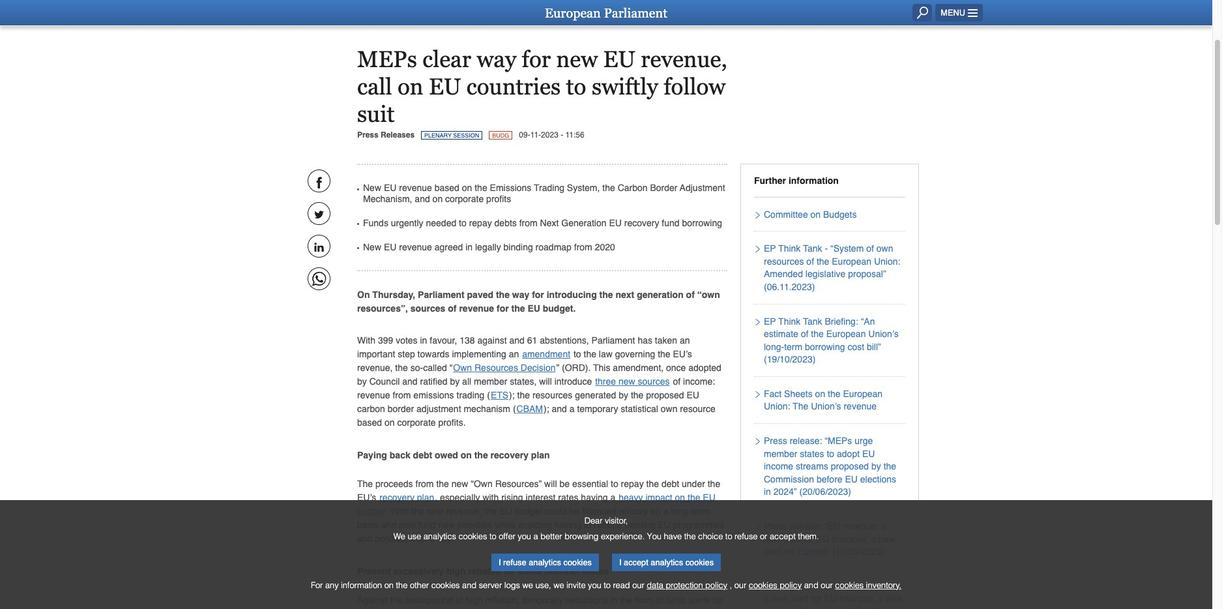 Task type: vqa. For each thing, say whether or not it's contained in the screenshot.
interested within the SURVEY SHOWS EUROPEANS VALUE EU MEMBERSHIP AND INTERESTED IN EUROPEAN ELECTIONS
no



Task type: describe. For each thing, give the bounding box(es) containing it.
revenue for agreed
[[399, 242, 432, 252]]

and inside "with 399 votes in favour, 138 against and 61 abstentions, parliament has taken an important step towards implementing an"
[[510, 335, 525, 345]]

further information
[[755, 175, 839, 186]]

to inside the proceeds from the new "own resources" will be essential to repay the debt under the eu's
[[611, 479, 619, 489]]

prevent excessively high rebates for some member states
[[357, 566, 609, 576]]

( inside of income: revenue from emissions trading (
[[487, 390, 490, 400]]

eu up swiftly
[[604, 46, 636, 72]]

proceeds
[[376, 479, 413, 489]]

cookies left inventory.
[[836, 580, 864, 590]]

the up especially
[[437, 479, 449, 489]]

2 policy from the left
[[780, 580, 802, 590]]

european inside ep think tank briefing: "an estimate of the european union's long-term borrowing cost bill" (19/10/2023)
[[827, 329, 866, 339]]

for down sums
[[694, 609, 704, 609]]

on inside ); and a temporary statistical own resource based on corporate profits.
[[385, 417, 395, 428]]

61
[[527, 335, 538, 345]]

on right owed
[[461, 450, 472, 460]]

for
[[311, 580, 323, 590]]

0 horizontal spatial repay
[[469, 218, 492, 228]]

council
[[370, 376, 400, 387]]

, inside main content
[[435, 492, 438, 503]]

session
[[453, 133, 480, 139]]

use,
[[536, 580, 552, 590]]

from left next
[[520, 218, 538, 228]]

inflation,
[[486, 595, 520, 605]]

of up the favour,
[[448, 304, 457, 314]]

the inside ep think tank - "system of own resources of the european union: amended legislative proposal" (06.11.2023)
[[817, 256, 830, 267]]

ep think tank - "system of own resources of the european union: amended legislative proposal" (06.11.2023)
[[764, 243, 901, 292]]

refuse inside dear visitor, we use analytics cookies to offer you a better browsing experience. you have the choice to refuse or accept them.
[[735, 532, 758, 541]]

paved
[[467, 290, 494, 300]]

for inside "meps clear way for new eu revenue, call on eu countries to swiftly follow suit"
[[522, 46, 551, 72]]

all
[[462, 376, 472, 387]]

); for and
[[544, 403, 550, 414]]

0 horizontal spatial plan
[[417, 492, 435, 503]]

1 horizontal spatial recovery
[[491, 450, 529, 460]]

0 horizontal spatial states
[[583, 566, 609, 576]]

plenary
[[425, 133, 452, 139]]

eu right before
[[846, 474, 858, 484]]

eu inside new eu revenue based on the emissions trading system, the carbon border adjustment mechanism, and on corporate profits
[[384, 183, 397, 193]]

09-
[[519, 130, 531, 140]]

important
[[357, 349, 395, 359]]

0 vertical spatial parliament
[[604, 6, 668, 20]]

the up statistical
[[631, 390, 644, 400]]

tank for the
[[804, 316, 823, 326]]

long- inside . with the new revenue, the eu budget could be financed reliably on a long-term basis and also fund new priorities while avoiding having to reduce existing eu programmes and policies, meps say.
[[671, 506, 692, 516]]

sources inside the on thursday, parliament paved the way for introducing the next generation of "own resources", sources of revenue for the eu budget.
[[411, 304, 446, 314]]

dear visitor, we use analytics cookies to offer you a better browsing experience. you have the choice to refuse or accept them.
[[394, 516, 819, 541]]

resource
[[680, 403, 716, 414]]

union's inside ep think tank briefing: "an estimate of the european union's long-term borrowing cost bill" (19/10/2023)
[[869, 329, 899, 339]]

on inside managing cookies on parliament's website element
[[385, 580, 394, 590]]

funds
[[363, 218, 389, 228]]

0 vertical spatial recovery
[[625, 218, 660, 228]]

repay inside the proceeds from the new "own resources" will be essential to repay the debt under the eu's
[[621, 479, 644, 489]]

press release: "meps urge member states to adopt eu income streams proposed by the commission before eu elections in 2024" (20/06/2023) link
[[761, 435, 906, 499]]

i accept analytics cookies button
[[612, 554, 721, 571]]

in inside press release: "meps urge member states to adopt eu income streams proposed by the commission before eu elections in 2024" (20/06/2023)
[[764, 487, 771, 497]]

to right needed
[[459, 218, 467, 228]]

eu down clear
[[429, 74, 461, 100]]

say.
[[438, 533, 454, 544]]

emissions
[[490, 183, 532, 193]]

mechanism
[[464, 403, 511, 414]]

by left all
[[450, 376, 460, 387]]

programmes
[[674, 520, 725, 530]]

ep for ep think tank briefing: "an estimate of the european union's long-term borrowing cost bill" (19/10/2023)
[[764, 316, 776, 326]]

of up legislative
[[807, 256, 815, 267]]

" (ord). this amendment, once adopted by council and ratified by all member states, will introduce
[[357, 362, 722, 387]]

for up 'logs'
[[504, 566, 516, 576]]

resources",
[[357, 304, 408, 314]]

2 our from the left
[[735, 580, 747, 590]]

cookies up data protection policy link
[[686, 557, 714, 567]]

swiftly
[[592, 74, 659, 100]]

1 horizontal spatial member
[[545, 566, 580, 576]]

meps clear way for new eu revenue, call on eu countries to swiftly follow suit main content
[[0, 24, 1213, 609]]

revenue for from
[[357, 390, 390, 400]]

the inside ep think tank briefing: "an estimate of the european union's long-term borrowing cost bill" (19/10/2023)
[[812, 329, 824, 339]]

cookies inventory. link
[[836, 578, 902, 593]]

data protection policy link
[[647, 578, 728, 593]]

releases
[[381, 130, 415, 140]]

0 vertical spatial high
[[447, 566, 466, 576]]

new eu revenue based on the emissions trading system, the carbon border adjustment mechanism, and on corporate profits
[[363, 183, 726, 204]]

fund inside . with the new revenue, the eu budget could be financed reliably on a long-term basis and also fund new priorities while avoiding having to reduce existing eu programmes and policies, meps say.
[[418, 520, 436, 530]]

the up "with 399 votes in favour, 138 against and 61 abstentions, parliament has taken an important step towards implementing an"
[[512, 304, 525, 314]]

by inside ); the resources generated by the proposed eu carbon border adjustment mechanism (
[[619, 390, 629, 400]]

i accept analytics cookies
[[620, 557, 714, 567]]

to left read
[[604, 580, 611, 590]]

on left emissions
[[462, 183, 472, 193]]

income:
[[684, 376, 716, 387]]

in inside "with 399 votes in favour, 138 against and 61 abstentions, parliament has taken an important step towards implementing an"
[[420, 335, 427, 345]]

1 vertical spatial an
[[509, 349, 519, 359]]

budget.
[[543, 304, 576, 314]]

on inside 'fact sheets on the european union: the union's revenue'
[[816, 389, 826, 399]]

data
[[647, 580, 664, 590]]

better
[[541, 532, 563, 541]]

the up also
[[412, 506, 425, 516]]

share this page on whatsapp image
[[308, 268, 330, 290]]

"own
[[471, 479, 493, 489]]

while
[[495, 520, 516, 530]]

term inside ep think tank briefing: "an estimate of the european union's long-term borrowing cost bill" (19/10/2023)
[[785, 342, 803, 352]]

own inside ); and a temporary statistical own resource based on corporate profits.
[[661, 403, 678, 414]]

priorities
[[458, 520, 492, 530]]

and inside against the background of high inflation, temporary reductions in the form of lump sums for denmark, germany, the netherlands, austria and sweden, from which they benefit for th
[[541, 609, 557, 609]]

against the background of high inflation, temporary reductions in the form of lump sums for denmark, germany, the netherlands, austria and sweden, from which they benefit for th
[[357, 595, 727, 609]]

search element
[[913, 4, 936, 22]]

ets
[[491, 390, 509, 400]]

1 vertical spatial you
[[588, 580, 602, 590]]

with inside . with the new revenue, the eu budget could be financed reliably on a long-term basis and also fund new priorities while avoiding having to reduce existing eu programmes and policies, meps say.
[[391, 506, 409, 516]]

under
[[682, 479, 706, 489]]

information inside managing cookies on parliament's website element
[[341, 580, 382, 590]]

"
[[450, 362, 453, 373]]

sweden,
[[559, 609, 595, 609]]

the up impact
[[647, 479, 659, 489]]

before
[[817, 474, 843, 484]]

new down especially
[[427, 506, 444, 516]]

adopt
[[837, 448, 860, 459]]

of up netherlands,
[[456, 595, 463, 605]]

budgets
[[824, 209, 857, 219]]

information inside meps clear way for new eu revenue, call on eu countries to swiftly follow suit main content
[[789, 175, 839, 186]]

mechanism,
[[363, 194, 412, 204]]

, inside managing cookies on parliament's website element
[[730, 580, 733, 590]]

be inside the proceeds from the new "own resources" will be essential to repay the debt under the eu's
[[560, 479, 570, 489]]

eu up 2020 at the top of page
[[609, 218, 622, 228]]

meps inside . with the new revenue, the eu budget could be financed reliably on a long-term basis and also fund new priorities while avoiding having to reduce existing eu programmes and policies, meps say.
[[411, 533, 435, 544]]

the up profits on the top left of the page
[[475, 183, 488, 193]]

eu down funds
[[384, 242, 397, 252]]

the inside 'fact sheets on the european union: the union's revenue'
[[828, 389, 841, 399]]

budg link
[[489, 129, 513, 140]]

proposed inside ); the resources generated by the proposed eu carbon border adjustment mechanism (
[[646, 390, 685, 400]]

for up budget.
[[532, 290, 544, 300]]

having inside . with the new revenue, the eu budget could be financed reliably on a long-term basis and also fund new priorities while avoiding having to reduce existing eu programmes and policies, meps say.
[[555, 520, 582, 530]]

resources inside ); the resources generated by the proposed eu carbon border adjustment mechanism (
[[533, 390, 573, 400]]

to left offer
[[490, 532, 497, 541]]

new inside "meps clear way for new eu revenue, call on eu countries to swiftly follow suit"
[[557, 46, 598, 72]]

cost
[[848, 342, 865, 352]]

of left "own
[[686, 290, 695, 300]]

on inside committee on budgets link
[[811, 209, 821, 219]]

the left the carbon on the right of page
[[603, 183, 616, 193]]

elections
[[861, 474, 897, 484]]

of up they
[[656, 595, 664, 605]]

with
[[483, 492, 499, 503]]

resources"
[[495, 479, 542, 489]]

share this page on facebook image
[[308, 170, 330, 193]]

next
[[616, 290, 635, 300]]

( inside ); the resources generated by the proposed eu carbon border adjustment mechanism (
[[513, 403, 516, 414]]

cookies inside dear visitor, we use analytics cookies to offer you a better browsing experience. you have the choice to refuse or accept them.
[[459, 532, 487, 541]]

eu down urge
[[863, 448, 876, 459]]

adjustment
[[680, 183, 726, 193]]

three
[[596, 376, 616, 387]]

by inside press release: "meps urge member states to adopt eu income streams proposed by the commission before eu elections in 2024" (20/06/2023)
[[872, 461, 882, 472]]

and down the .
[[381, 520, 396, 530]]

cookies down or
[[749, 580, 778, 590]]

and down basis
[[357, 533, 373, 544]]

fact
[[764, 389, 782, 399]]

the right paved
[[496, 290, 510, 300]]

0 horizontal spatial recovery
[[380, 492, 415, 503]]

new down "amendment,"
[[619, 376, 636, 387]]

eu inside ); the resources generated by the proposed eu carbon border adjustment mechanism (
[[687, 390, 700, 400]]

the left "law"
[[584, 349, 597, 359]]

european inside 'fact sheets on the european union: the union's revenue'
[[844, 389, 883, 399]]

excessively
[[393, 566, 444, 576]]

parliament inside "with 399 votes in favour, 138 against and 61 abstentions, parliament has taken an important step towards implementing an"
[[592, 335, 636, 345]]

revenue for based
[[399, 183, 432, 193]]

union: inside 'fact sheets on the european union: the union's revenue'
[[764, 401, 791, 412]]

399
[[378, 335, 393, 345]]

from inside against the background of high inflation, temporary reductions in the form of lump sums for denmark, germany, the netherlands, austria and sweden, from which they benefit for th
[[597, 609, 616, 609]]

the inside dear visitor, we use analytics cookies to offer you a better browsing experience. you have the choice to refuse or accept them.
[[685, 532, 696, 541]]

138
[[460, 335, 475, 345]]

borrowing for term
[[805, 342, 846, 352]]

union's inside 'fact sheets on the european union: the union's revenue'
[[811, 401, 842, 412]]

on inside . with the new revenue, the eu budget could be financed reliably on a long-term basis and also fund new priorities while avoiding having to reduce existing eu programmes and policies, meps say.
[[651, 506, 661, 516]]

cookies up invite
[[564, 557, 592, 567]]

background
[[406, 595, 453, 605]]

(19/10/2023)
[[764, 354, 816, 365]]

budget inside heavy impact on the eu budget
[[357, 506, 385, 516]]

2020
[[595, 242, 616, 252]]

will inside the proceeds from the new "own resources" will be essential to repay the debt under the eu's
[[545, 479, 557, 489]]

the down states,
[[518, 390, 530, 400]]

statistical
[[621, 403, 659, 414]]

from left 2020 at the top of page
[[574, 242, 593, 252]]

states inside press release: "meps urge member states to adopt eu income streams proposed by the commission before eu elections in 2024" (20/06/2023)
[[800, 448, 825, 459]]

on inside "meps clear way for new eu revenue, call on eu countries to swiftly follow suit"
[[398, 74, 424, 100]]

the up denmark,
[[390, 595, 403, 605]]

eu inside heavy impact on the eu budget
[[703, 492, 716, 503]]

the inside the proceeds from the new "own resources" will be essential to repay the debt under the eu's
[[357, 479, 373, 489]]

to inside press release: "meps urge member states to adopt eu income streams proposed by the commission before eu elections in 2024" (20/06/2023)
[[827, 448, 835, 459]]

they
[[644, 609, 661, 609]]

in left legally
[[466, 242, 473, 252]]

dear
[[585, 516, 603, 526]]

recovery plan link
[[379, 492, 435, 503]]

three new sources
[[596, 376, 670, 387]]

menu button
[[936, 4, 984, 22]]

policies,
[[375, 533, 408, 544]]

with 399 votes in favour, 138 against and 61 abstentions, parliament has taken an important step towards implementing an
[[357, 335, 690, 359]]

the inside press release: "meps urge member states to adopt eu income streams proposed by the commission before eu elections in 2024" (20/06/2023)
[[884, 461, 897, 472]]

in inside against the background of high inflation, temporary reductions in the form of lump sums for denmark, germany, the netherlands, austria and sweden, from which they benefit for th
[[611, 595, 618, 605]]

governing
[[616, 349, 656, 359]]

experience.
[[601, 532, 645, 541]]

the up "own
[[475, 450, 488, 460]]

0 vertical spatial having
[[581, 492, 608, 503]]

2024"
[[774, 487, 797, 497]]

to right choice
[[726, 532, 733, 541]]

term inside . with the new revenue, the eu budget could be financed reliably on a long-term basis and also fund new priorities while avoiding having to reduce existing eu programmes and policies, meps say.
[[692, 506, 710, 516]]

by left council
[[357, 376, 367, 387]]

the down taken
[[658, 349, 671, 359]]

trading
[[534, 183, 565, 193]]

tank for resources
[[804, 243, 823, 254]]

the left other in the left of the page
[[396, 580, 408, 590]]

0 vertical spatial an
[[680, 335, 690, 345]]

press for press release: "meps urge member states to adopt eu income streams proposed by the commission before eu elections in 2024" (20/06/2023)
[[764, 436, 788, 446]]

high inside against the background of high inflation, temporary reductions in the form of lump sums for denmark, germany, the netherlands, austria and sweden, from which they benefit for th
[[466, 595, 483, 605]]

for right sums
[[713, 595, 724, 605]]

next
[[540, 218, 559, 228]]

to inside . with the new revenue, the eu budget could be financed reliably on a long-term basis and also fund new priorities while avoiding having to reduce existing eu programmes and policies, meps say.
[[584, 520, 592, 530]]

eu's inside to the law governing the eu's revenue, the so-called "
[[673, 349, 693, 359]]

against
[[478, 335, 507, 345]]

the inside heavy impact on the eu budget
[[688, 492, 701, 503]]

paying
[[357, 450, 387, 460]]

for any information on the other cookies and server logs we use, we invite you to read our data protection policy , our cookies policy and our cookies inventory.
[[311, 580, 902, 590]]

analytics for i accept analytics cookies
[[651, 557, 684, 567]]

eu up have
[[658, 520, 671, 530]]

the up which
[[620, 595, 633, 605]]

the down background
[[441, 609, 454, 609]]

1 we from the left
[[523, 580, 533, 590]]

votes
[[396, 335, 418, 345]]

parliament inside the on thursday, parliament paved the way for introducing the next generation of "own resources", sources of revenue for the eu budget.
[[418, 290, 465, 300]]

introduce
[[555, 376, 592, 387]]

the right under
[[708, 479, 721, 489]]

fact sheets on the european union: the union's revenue link
[[761, 388, 906, 414]]

and down prevent excessively high rebates for some member states
[[462, 580, 477, 590]]

member inside " (ord). this amendment, once adopted by council and ratified by all member states, will introduce
[[474, 376, 508, 387]]

new for new eu revenue based on the emissions trading system, the carbon border adjustment mechanism, and on corporate profits
[[363, 183, 382, 193]]



Task type: locate. For each thing, give the bounding box(es) containing it.
1 vertical spatial ,
[[730, 580, 733, 590]]

eu's up once
[[673, 349, 693, 359]]

( left ets
[[487, 390, 490, 400]]

accept inside dear visitor, we use analytics cookies to offer you a better browsing experience. you have the choice to refuse or accept them.
[[770, 532, 796, 541]]

policy down them.
[[780, 580, 802, 590]]

urgently
[[391, 218, 424, 228]]

the
[[475, 183, 488, 193], [603, 183, 616, 193], [817, 256, 830, 267], [496, 290, 510, 300], [600, 290, 613, 300], [512, 304, 525, 314], [812, 329, 824, 339], [584, 349, 597, 359], [658, 349, 671, 359], [395, 362, 408, 373], [828, 389, 841, 399], [518, 390, 530, 400], [631, 390, 644, 400], [475, 450, 488, 460], [884, 461, 897, 472], [437, 479, 449, 489], [647, 479, 659, 489], [708, 479, 721, 489], [688, 492, 701, 503], [412, 506, 425, 516], [484, 506, 497, 516], [685, 532, 696, 541], [396, 580, 408, 590], [390, 595, 403, 605], [620, 595, 633, 605], [441, 609, 454, 609]]

0 vertical spatial based
[[435, 183, 460, 193]]

to the law governing the eu's revenue, the so-called "
[[357, 349, 693, 373]]

2 ep from the top
[[764, 316, 776, 326]]

2 horizontal spatial analytics
[[651, 557, 684, 567]]

1 horizontal spatial temporary
[[577, 403, 619, 414]]

from
[[520, 218, 538, 228], [574, 242, 593, 252], [393, 390, 411, 400], [416, 479, 434, 489], [597, 609, 616, 609]]

i for i accept analytics cookies
[[620, 557, 622, 567]]

0 horizontal spatial an
[[509, 349, 519, 359]]

1 budget from the left
[[357, 506, 385, 516]]

by
[[357, 376, 367, 387], [450, 376, 460, 387], [619, 390, 629, 400], [872, 461, 882, 472]]

accept
[[770, 532, 796, 541], [624, 557, 649, 567]]

based inside ); and a temporary statistical own resource based on corporate profits.
[[357, 417, 382, 428]]

revenue, inside "meps clear way for new eu revenue, call on eu countries to swiftly follow suit"
[[641, 46, 728, 72]]

analytics up use,
[[529, 557, 562, 567]]

1 horizontal spatial plan
[[531, 450, 550, 460]]

share this page on twitter image
[[308, 202, 330, 225]]

netherlands,
[[457, 609, 508, 609]]

for up "countries"
[[522, 46, 551, 72]]

repay up heavy
[[621, 479, 644, 489]]

1 ep from the top
[[764, 243, 776, 254]]

1 vertical spatial -
[[825, 243, 828, 254]]

); the resources generated by the proposed eu carbon border adjustment mechanism (
[[357, 390, 700, 414]]

1 vertical spatial meps
[[411, 533, 435, 544]]

1 horizontal spatial own
[[877, 243, 894, 254]]

1 vertical spatial having
[[555, 520, 582, 530]]

the down with
[[484, 506, 497, 516]]

think for the
[[779, 316, 801, 326]]

1 horizontal spatial eu's
[[673, 349, 693, 359]]

fund down the border
[[662, 218, 680, 228]]

2 tank from the top
[[804, 316, 823, 326]]

borrowing
[[683, 218, 723, 228], [805, 342, 846, 352]]

based up needed
[[435, 183, 460, 193]]

back
[[390, 450, 411, 460]]

our left cookies inventory. link
[[821, 580, 833, 590]]

0 horizontal spatial our
[[633, 580, 645, 590]]

1 horizontal spatial information
[[789, 175, 839, 186]]

and right cookies policy link
[[805, 580, 819, 590]]

0 horizontal spatial fund
[[418, 520, 436, 530]]

3 our from the left
[[821, 580, 833, 590]]

1 vertical spatial be
[[570, 506, 580, 516]]

0 horizontal spatial -
[[561, 130, 564, 140]]

1 horizontal spatial refuse
[[735, 532, 758, 541]]

0 horizontal spatial we
[[523, 580, 533, 590]]

sources down "amendment,"
[[638, 376, 670, 387]]

1 tank from the top
[[804, 243, 823, 254]]

accept right or
[[770, 532, 796, 541]]

parliament
[[604, 6, 668, 20], [418, 290, 465, 300], [592, 335, 636, 345]]

for up the against
[[497, 304, 509, 314]]

1 horizontal spatial policy
[[780, 580, 802, 590]]

1 horizontal spatial sources
[[638, 376, 670, 387]]

new
[[363, 183, 382, 193], [363, 242, 382, 252]]

revenue, for to the law governing the eu's revenue, the so-called "
[[357, 362, 393, 373]]

think inside ep think tank briefing: "an estimate of the european union's long-term borrowing cost bill" (19/10/2023)
[[779, 316, 801, 326]]

of
[[867, 243, 875, 254], [807, 256, 815, 267], [686, 290, 695, 300], [448, 304, 457, 314], [801, 329, 809, 339], [673, 376, 681, 387], [456, 595, 463, 605], [656, 595, 664, 605]]

profits
[[487, 194, 511, 204]]

11-
[[531, 130, 541, 140]]

system,
[[567, 183, 600, 193]]

of right estimate
[[801, 329, 809, 339]]

- right 2023 at the left top
[[561, 130, 564, 140]]

ep think tank briefing: "an estimate of the european union's long-term borrowing cost bill" (19/10/2023) link
[[761, 315, 906, 366]]

plenary session budg
[[425, 133, 510, 139]]

has
[[638, 335, 653, 345]]

0 vertical spatial think
[[779, 243, 801, 254]]

0 vertical spatial be
[[560, 479, 570, 489]]

1 horizontal spatial borrowing
[[805, 342, 846, 352]]

adopted
[[689, 362, 722, 373]]

plan
[[531, 450, 550, 460], [417, 492, 435, 503]]

having up browsing at the left of page
[[555, 520, 582, 530]]

2 horizontal spatial our
[[821, 580, 833, 590]]

1 horizontal spatial i
[[620, 557, 622, 567]]

introducing
[[547, 290, 597, 300]]

of right "system
[[867, 243, 875, 254]]

i inside i accept analytics cookies button
[[620, 557, 622, 567]]

1 vertical spatial long-
[[671, 506, 692, 516]]

1 horizontal spatial an
[[680, 335, 690, 345]]

paying back debt owed on the recovery plan
[[357, 450, 550, 460]]

new inside the proceeds from the new "own resources" will be essential to repay the debt under the eu's
[[452, 479, 469, 489]]

1 vertical spatial member
[[764, 448, 798, 459]]

the down step
[[395, 362, 408, 373]]

taken
[[655, 335, 678, 345]]

information up against
[[341, 580, 382, 590]]

analytics inside dear visitor, we use analytics cookies to offer you a better browsing experience. you have the choice to refuse or accept them.
[[424, 532, 456, 541]]

borrowing down briefing:
[[805, 342, 846, 352]]

trading
[[457, 390, 485, 400]]

temporary inside ); and a temporary statistical own resource based on corporate profits.
[[577, 403, 619, 414]]

essential
[[573, 479, 609, 489]]

european inside ep think tank - "system of own resources of the european union: amended legislative proposal" (06.11.2023)
[[832, 256, 872, 267]]

ep think tank briefing: "an estimate of the european union's long-term borrowing cost bill" (19/10/2023)
[[764, 316, 899, 365]]

- for "system
[[825, 243, 828, 254]]

0 horizontal spatial proposed
[[646, 390, 685, 400]]

way inside "meps clear way for new eu revenue, call on eu countries to swiftly follow suit"
[[477, 46, 517, 72]]

interest
[[526, 492, 556, 503]]

reduce
[[594, 520, 622, 530]]

new for new eu revenue agreed in legally binding roadmap from 2020
[[363, 242, 382, 252]]

you down avoiding
[[518, 532, 532, 541]]

1 vertical spatial sources
[[638, 376, 670, 387]]

1 horizontal spatial long-
[[764, 342, 785, 352]]

1 horizontal spatial proposed
[[831, 461, 869, 472]]

1 policy from the left
[[706, 580, 728, 590]]

in
[[466, 242, 473, 252], [420, 335, 427, 345], [764, 487, 771, 497], [611, 595, 618, 605]]

on down impact
[[651, 506, 661, 516]]

amended
[[764, 269, 803, 279]]

0 horizontal spatial borrowing
[[683, 218, 723, 228]]

press down suit
[[357, 130, 379, 140]]

1 new from the top
[[363, 183, 382, 193]]

meps down also
[[411, 533, 435, 544]]

from inside the proceeds from the new "own resources" will be essential to repay the debt under the eu's
[[416, 479, 434, 489]]

with inside "with 399 votes in favour, 138 against and 61 abstentions, parliament has taken an important step towards implementing an"
[[357, 335, 376, 345]]

0 vertical spatial fund
[[662, 218, 680, 228]]

union: inside ep think tank - "system of own resources of the european union: amended legislative proposal" (06.11.2023)
[[875, 256, 901, 267]]

managing cookies on parliament's website element
[[0, 497, 1213, 609]]

0 vertical spatial the
[[793, 401, 809, 412]]

cbam
[[517, 403, 543, 414]]

1 vertical spatial fund
[[418, 520, 436, 530]]

think up estimate
[[779, 316, 801, 326]]

debt
[[413, 450, 433, 460], [662, 479, 680, 489]]

0 horizontal spatial with
[[357, 335, 376, 345]]

1 vertical spatial resources
[[533, 390, 573, 400]]

existing
[[625, 520, 656, 530]]

1 horizontal spatial our
[[735, 580, 747, 590]]

1 vertical spatial refuse
[[504, 557, 527, 567]]

and inside " (ord). this amendment, once adopted by council and ratified by all member states, will introduce
[[403, 376, 418, 387]]

member up invite
[[545, 566, 580, 576]]

of inside ep think tank briefing: "an estimate of the european union's long-term borrowing cost bill" (19/10/2023)
[[801, 329, 809, 339]]

analytics for i refuse analytics cookies
[[529, 557, 562, 567]]

committee
[[764, 209, 809, 219]]

2 horizontal spatial recovery
[[625, 218, 660, 228]]

1 horizontal spatial press
[[764, 436, 788, 446]]

-
[[561, 130, 564, 140], [825, 243, 828, 254]]

2 i from the left
[[620, 557, 622, 567]]

0 vertical spatial sources
[[411, 304, 446, 314]]

revenue inside the on thursday, parliament paved the way for introducing the next generation of "own resources", sources of revenue for the eu budget.
[[459, 304, 494, 314]]

countries
[[467, 74, 561, 100]]

1 vertical spatial states
[[583, 566, 609, 576]]

heavy impact on the eu budget link
[[357, 492, 716, 517]]

austria
[[511, 609, 539, 609]]

new up say.
[[439, 520, 455, 530]]

carbon
[[618, 183, 648, 193]]

0 vertical spatial (
[[487, 390, 490, 400]]

1 vertical spatial borrowing
[[805, 342, 846, 352]]

plan left especially
[[417, 492, 435, 503]]

a inside . with the new revenue, the eu budget could be financed reliably on a long-term basis and also fund new priorities while avoiding having to reduce existing eu programmes and policies, meps say.
[[664, 506, 669, 516]]

emissions
[[414, 390, 454, 400]]

new up mechanism,
[[363, 183, 382, 193]]

1 vertical spatial parliament
[[418, 290, 465, 300]]

eu's inside the proceeds from the new "own resources" will be essential to repay the debt under the eu's
[[357, 492, 377, 503]]

proposed inside press release: "meps urge member states to adopt eu income streams proposed by the commission before eu elections in 2024" (20/06/2023)
[[831, 461, 869, 472]]

heavy
[[619, 492, 643, 503]]

borrowing for fund
[[683, 218, 723, 228]]

thursday,
[[373, 290, 416, 300]]

recovery
[[625, 218, 660, 228], [491, 450, 529, 460], [380, 492, 415, 503]]

way inside the on thursday, parliament paved the way for introducing the next generation of "own resources", sources of revenue for the eu budget.
[[512, 290, 530, 300]]

for
[[522, 46, 551, 72], [532, 290, 544, 300], [497, 304, 509, 314], [504, 566, 516, 576], [713, 595, 724, 605], [694, 609, 704, 609]]

budget up basis
[[357, 506, 385, 516]]

1 vertical spatial think
[[779, 316, 801, 326]]

member
[[474, 376, 508, 387], [764, 448, 798, 459], [545, 566, 580, 576]]

long- up programmes
[[671, 506, 692, 516]]

1 horizontal spatial resources
[[764, 256, 804, 267]]

our
[[633, 580, 645, 590], [735, 580, 747, 590], [821, 580, 833, 590]]

0 vertical spatial member
[[474, 376, 508, 387]]

eu inside the on thursday, parliament paved the way for introducing the next generation of "own resources", sources of revenue for the eu budget.
[[528, 304, 541, 314]]

i
[[499, 557, 501, 567], [620, 557, 622, 567]]

border
[[388, 403, 414, 414]]

a inside dear visitor, we use analytics cookies to offer you a better browsing experience. you have the choice to refuse or accept them.
[[534, 532, 538, 541]]

0 vertical spatial proposed
[[646, 390, 685, 400]]

eu's
[[673, 349, 693, 359], [357, 492, 377, 503]]

0 vertical spatial temporary
[[577, 403, 619, 414]]

, left especially
[[435, 492, 438, 503]]

, right data protection policy link
[[730, 580, 733, 590]]

of inside of income: revenue from emissions trading (
[[673, 376, 681, 387]]

recovery down the carbon on the right of page
[[625, 218, 660, 228]]

budg
[[493, 133, 510, 139]]

streams
[[796, 461, 829, 472]]

0 horizontal spatial long-
[[671, 506, 692, 516]]

2 vertical spatial recovery
[[380, 492, 415, 503]]

1 horizontal spatial repay
[[621, 479, 644, 489]]

cookies up background
[[432, 580, 460, 590]]

debts
[[495, 218, 517, 228]]

our left cookies policy link
[[735, 580, 747, 590]]

i inside i refuse analytics cookies button
[[499, 557, 501, 567]]

tank inside ep think tank briefing: "an estimate of the european union's long-term borrowing cost bill" (19/10/2023)
[[804, 316, 823, 326]]

the down sheets
[[793, 401, 809, 412]]

think inside ep think tank - "system of own resources of the european union: amended legislative proposal" (06.11.2023)
[[779, 243, 801, 254]]

1 i from the left
[[499, 557, 501, 567]]

own resources decision link
[[453, 362, 557, 373]]

own left resource
[[661, 403, 678, 414]]

(06.11.2023)
[[764, 282, 815, 292]]

borrowing inside ep think tank briefing: "an estimate of the european union's long-term borrowing cost bill" (19/10/2023)
[[805, 342, 846, 352]]

1 vertical spatial repay
[[621, 479, 644, 489]]

the proceeds from the new "own resources" will be essential to repay the debt under the eu's
[[357, 479, 721, 503]]

1 horizontal spatial with
[[391, 506, 409, 516]]

press for press releases
[[357, 130, 379, 140]]

1 think from the top
[[779, 243, 801, 254]]

to inside "meps clear way for new eu revenue, call on eu countries to swiftly follow suit"
[[566, 74, 587, 100]]

by up elections
[[872, 461, 882, 472]]

and inside new eu revenue based on the emissions trading system, the carbon border adjustment mechanism, and on corporate profits
[[415, 194, 430, 204]]

member inside press release: "meps urge member states to adopt eu income streams proposed by the commission before eu elections in 2024" (20/06/2023)
[[764, 448, 798, 459]]

0 vertical spatial information
[[789, 175, 839, 186]]

recovery plan , especially with rising interest rates having a
[[380, 492, 618, 503]]

based inside new eu revenue based on the emissions trading system, the carbon border adjustment mechanism, and on corporate profits
[[435, 183, 460, 193]]

ets link
[[490, 389, 509, 401]]

you inside dear visitor, we use analytics cookies to offer you a better browsing experience. you have the choice to refuse or accept them.
[[518, 532, 532, 541]]

1 horizontal spatial we
[[554, 580, 565, 590]]

basis
[[357, 520, 379, 530]]

1 vertical spatial way
[[512, 290, 530, 300]]

1 horizontal spatial term
[[785, 342, 803, 352]]

resources down " (ord). this amendment, once adopted by council and ratified by all member states, will introduce
[[533, 390, 573, 400]]

the up elections
[[884, 461, 897, 472]]

recovery down proceeds
[[380, 492, 415, 503]]

1 vertical spatial proposed
[[831, 461, 869, 472]]

corporate inside new eu revenue based on the emissions trading system, the carbon border adjustment mechanism, and on corporate profits
[[445, 194, 484, 204]]

- for 11:56
[[561, 130, 564, 140]]

temporary down generated
[[577, 403, 619, 414]]

think up amended
[[779, 243, 801, 254]]

0 horizontal spatial );
[[509, 390, 515, 400]]

sheets
[[785, 389, 813, 399]]

information up committee on budgets
[[789, 175, 839, 186]]

budget inside . with the new revenue, the eu budget could be financed reliably on a long-term basis and also fund new priorities while avoiding having to reduce existing eu programmes and policies, meps say.
[[515, 506, 543, 516]]

be inside . with the new revenue, the eu budget could be financed reliably on a long-term basis and also fund new priorities while avoiding having to reduce existing eu programmes and policies, meps say.
[[570, 506, 580, 516]]

2 we from the left
[[554, 580, 565, 590]]

); for the
[[509, 390, 515, 400]]

on
[[357, 290, 370, 300]]

revenue, inside . with the new revenue, the eu budget could be financed reliably on a long-term basis and also fund new priorities while avoiding having to reduce existing eu programmes and policies, meps say.
[[446, 506, 482, 516]]

2023
[[541, 130, 559, 140]]

a down introduce
[[570, 403, 575, 414]]

revenue down paved
[[459, 304, 494, 314]]

eu up while
[[500, 506, 512, 516]]

long- down estimate
[[764, 342, 785, 352]]

accept inside button
[[624, 557, 649, 567]]

1 horizontal spatial union's
[[869, 329, 899, 339]]

0 vertical spatial meps
[[357, 46, 417, 72]]

european parliament
[[545, 6, 668, 20]]

0 horizontal spatial union's
[[811, 401, 842, 412]]

0 horizontal spatial eu's
[[357, 492, 377, 503]]

the left proceeds
[[357, 479, 373, 489]]

1 horizontal spatial ,
[[730, 580, 733, 590]]

debt inside the proceeds from the new "own resources" will be essential to repay the debt under the eu's
[[662, 479, 680, 489]]

union: down fact
[[764, 401, 791, 412]]

0 vertical spatial way
[[477, 46, 517, 72]]

corporate inside ); and a temporary statistical own resource based on corporate profits.
[[398, 417, 436, 428]]

ep for ep think tank - "system of own resources of the european union: amended legislative proposal" (06.11.2023)
[[764, 243, 776, 254]]

0 horizontal spatial member
[[474, 376, 508, 387]]

think for resources
[[779, 243, 801, 254]]

resources inside ep think tank - "system of own resources of the european union: amended legislative proposal" (06.11.2023)
[[764, 256, 804, 267]]

on
[[398, 74, 424, 100], [462, 183, 472, 193], [433, 194, 443, 204], [811, 209, 821, 219], [816, 389, 826, 399], [385, 417, 395, 428], [461, 450, 472, 460], [675, 492, 686, 503], [651, 506, 661, 516], [385, 580, 394, 590]]

tank
[[804, 243, 823, 254], [804, 316, 823, 326]]

on left budgets
[[811, 209, 821, 219]]

meps inside "meps clear way for new eu revenue, call on eu countries to swiftly follow suit"
[[357, 46, 417, 72]]

on down 'border'
[[385, 417, 395, 428]]

corporate up needed
[[445, 194, 484, 204]]

ratified
[[420, 376, 448, 387]]

on inside heavy impact on the eu budget
[[675, 492, 686, 503]]

analytics inside i accept analytics cookies button
[[651, 557, 684, 567]]

you are here: element
[[0, 0, 1213, 26]]

0 horizontal spatial ,
[[435, 492, 438, 503]]

revenue, inside to the law governing the eu's revenue, the so-called "
[[357, 362, 393, 373]]

the left next
[[600, 290, 613, 300]]

meps up call
[[357, 46, 417, 72]]

own inside ep think tank - "system of own resources of the european union: amended legislative proposal" (06.11.2023)
[[877, 243, 894, 254]]

0 vertical spatial press
[[357, 130, 379, 140]]

1 vertical spatial revenue,
[[357, 362, 393, 373]]

2 new from the top
[[363, 242, 382, 252]]

to right essential
[[611, 479, 619, 489]]

union's up bill"
[[869, 329, 899, 339]]

1 vertical spatial union:
[[764, 401, 791, 412]]

three new sources link
[[595, 375, 671, 387]]

1 vertical spatial with
[[391, 506, 409, 516]]

0 horizontal spatial debt
[[413, 450, 433, 460]]

have
[[664, 532, 682, 541]]

1 vertical spatial term
[[692, 506, 710, 516]]

i for i refuse analytics cookies
[[499, 557, 501, 567]]

debt right back
[[413, 450, 433, 460]]

1 horizontal spatial debt
[[662, 479, 680, 489]]

amendment
[[522, 349, 571, 359]]

sources
[[411, 304, 446, 314], [638, 376, 670, 387]]

2 budget from the left
[[515, 506, 543, 516]]

implementing
[[452, 349, 507, 359]]

profits.
[[439, 417, 466, 428]]

i up server
[[499, 557, 501, 567]]

proposal"
[[849, 269, 887, 279]]

0 vertical spatial eu's
[[673, 349, 693, 359]]

high left rebates
[[447, 566, 466, 576]]

a inside ); and a temporary statistical own resource based on corporate profits.
[[570, 403, 575, 414]]

1 vertical spatial (
[[513, 403, 516, 414]]

0 vertical spatial you
[[518, 532, 532, 541]]

them.
[[798, 532, 819, 541]]

an
[[680, 335, 690, 345], [509, 349, 519, 359]]

,
[[435, 492, 438, 503], [730, 580, 733, 590]]

1 our from the left
[[633, 580, 645, 590]]

debt up impact
[[662, 479, 680, 489]]

0 horizontal spatial corporate
[[398, 417, 436, 428]]

server
[[479, 580, 502, 590]]

2 vertical spatial parliament
[[592, 335, 636, 345]]

ep
[[764, 243, 776, 254], [764, 316, 776, 326]]

share this page on linkedin image
[[308, 235, 330, 258]]

roadmap
[[536, 242, 572, 252]]

- inside ep think tank - "system of own resources of the european union: amended legislative proposal" (06.11.2023)
[[825, 243, 828, 254]]

proposed up statistical
[[646, 390, 685, 400]]

revenue up "carbon"
[[357, 390, 390, 400]]

revenue inside new eu revenue based on the emissions trading system, the carbon border adjustment mechanism, and on corporate profits
[[399, 183, 432, 193]]

called
[[423, 362, 447, 373]]

on down 'prevent'
[[385, 580, 394, 590]]

ep inside ep think tank briefing: "an estimate of the european union's long-term borrowing cost bill" (19/10/2023)
[[764, 316, 776, 326]]

revenue,
[[641, 46, 728, 72], [357, 362, 393, 373], [446, 506, 482, 516]]

press inside press release: "meps urge member states to adopt eu income streams proposed by the commission before eu elections in 2024" (20/06/2023)
[[764, 436, 788, 446]]

to
[[566, 74, 587, 100], [459, 218, 467, 228], [574, 349, 582, 359], [827, 448, 835, 459], [611, 479, 619, 489], [584, 520, 592, 530], [490, 532, 497, 541], [726, 532, 733, 541], [604, 580, 611, 590]]

on up needed
[[433, 194, 443, 204]]

0 vertical spatial own
[[877, 243, 894, 254]]

a left heavy
[[611, 492, 616, 503]]

1 vertical spatial );
[[544, 403, 550, 414]]

income
[[764, 461, 794, 472]]

analytics inside i refuse analytics cookies button
[[529, 557, 562, 567]]

0 vertical spatial tank
[[804, 243, 823, 254]]

corporate down 'border'
[[398, 417, 436, 428]]

member down the resources
[[474, 376, 508, 387]]

will up interest
[[545, 479, 557, 489]]

revenue inside of income: revenue from emissions trading (
[[357, 390, 390, 400]]

0 vertical spatial refuse
[[735, 532, 758, 541]]

refuse inside button
[[504, 557, 527, 567]]

eu up mechanism,
[[384, 183, 397, 193]]

); right ets
[[509, 390, 515, 400]]

0 vertical spatial union's
[[869, 329, 899, 339]]

favour,
[[430, 335, 457, 345]]

1 vertical spatial information
[[341, 580, 382, 590]]

0 vertical spatial revenue,
[[641, 46, 728, 72]]

heavy impact on the eu budget
[[357, 492, 716, 516]]

budget up avoiding
[[515, 506, 543, 516]]

1 horizontal spatial analytics
[[529, 557, 562, 567]]

revenue, for meps clear way for new eu revenue, call on eu countries to swiftly follow suit
[[641, 46, 728, 72]]

in left 2024"
[[764, 487, 771, 497]]

of income: revenue from emissions trading (
[[357, 376, 716, 400]]

2 think from the top
[[779, 316, 801, 326]]

0 vertical spatial debt
[[413, 450, 433, 460]]

decision
[[521, 362, 556, 373]]

rates
[[558, 492, 579, 503]]

cookies
[[459, 532, 487, 541], [564, 557, 592, 567], [686, 557, 714, 567], [432, 580, 460, 590], [749, 580, 778, 590], [836, 580, 864, 590]]

and inside ); and a temporary statistical own resource based on corporate profits.
[[552, 403, 567, 414]]

1 horizontal spatial -
[[825, 243, 828, 254]]

we
[[394, 532, 406, 541]]

0 vertical spatial accept
[[770, 532, 796, 541]]

1 horizontal spatial (
[[513, 403, 516, 414]]

revenue inside 'fact sheets on the european union: the union's revenue'
[[844, 401, 877, 412]]

will down decision
[[540, 376, 552, 387]]

new down you are here: element
[[557, 46, 598, 72]]

will inside " (ord). this amendment, once adopted by council and ratified by all member states, will introduce
[[540, 376, 552, 387]]

ep up amended
[[764, 243, 776, 254]]

long- inside ep think tank briefing: "an estimate of the european union's long-term borrowing cost bill" (19/10/2023)
[[764, 342, 785, 352]]

could
[[545, 506, 567, 516]]

temporary inside against the background of high inflation, temporary reductions in the form of lump sums for denmark, germany, the netherlands, austria and sweden, from which they benefit for th
[[522, 595, 563, 605]]

the inside 'fact sheets on the european union: the union's revenue'
[[793, 401, 809, 412]]



